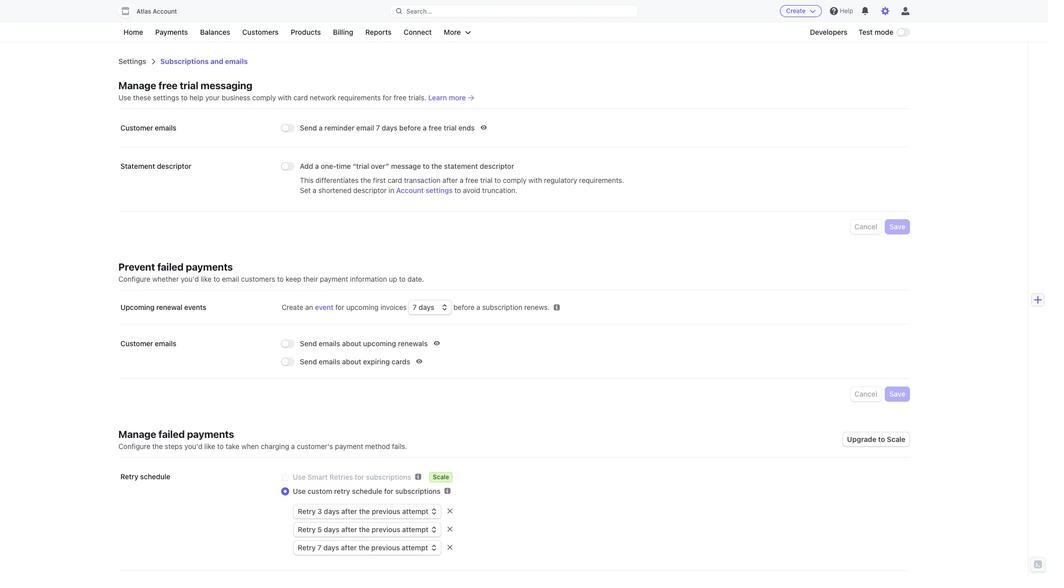 Task type: locate. For each thing, give the bounding box(es) containing it.
with left regulatory
[[529, 176, 543, 185]]

failed for prevent
[[157, 261, 184, 273]]

0 horizontal spatial the
[[152, 442, 163, 451]]

use left these
[[119, 93, 131, 102]]

payment
[[320, 275, 348, 283], [335, 442, 363, 451]]

manage inside manage failed payments configure the steps you'd like to take when charging a customer's payment method fails.
[[119, 429, 156, 440]]

1 vertical spatial save
[[890, 390, 906, 398]]

2 horizontal spatial the
[[432, 162, 443, 170]]

event
[[315, 303, 334, 312]]

retry
[[121, 473, 138, 481]]

1 horizontal spatial the
[[361, 176, 371, 185]]

you'd right "steps"
[[185, 442, 203, 451]]

notifications image
[[862, 7, 870, 15]]

scale
[[888, 435, 906, 444], [433, 474, 449, 481]]

configure up retry
[[119, 442, 151, 451]]

1 vertical spatial comply
[[503, 176, 527, 185]]

for right requirements
[[383, 93, 392, 102]]

customer emails down 'upcoming'
[[121, 339, 177, 348]]

1 cancel button from the top
[[851, 220, 882, 234]]

configure for prevent failed payments
[[119, 275, 151, 283]]

1 vertical spatial failed
[[159, 429, 185, 440]]

statement
[[121, 162, 155, 170]]

1 horizontal spatial descriptor
[[354, 186, 387, 195]]

1 vertical spatial scale
[[433, 474, 449, 481]]

trial left ends
[[444, 124, 457, 132]]

fails.
[[392, 442, 407, 451]]

scale inside button
[[888, 435, 906, 444]]

to down after on the top left of the page
[[455, 186, 461, 195]]

upcoming down information in the left of the page
[[347, 303, 379, 312]]

whether
[[152, 275, 179, 283]]

3 send from the top
[[300, 358, 317, 366]]

a right charging
[[291, 442, 295, 451]]

emails down send emails about upcoming renewals
[[319, 358, 340, 366]]

like up events
[[201, 275, 212, 283]]

renewal
[[156, 303, 183, 312]]

1 horizontal spatial comply
[[503, 176, 527, 185]]

with left network at the left top of the page
[[278, 93, 292, 102]]

before
[[400, 124, 421, 132], [454, 303, 475, 312]]

transaction
[[404, 176, 441, 185]]

to inside button
[[879, 435, 886, 444]]

subscriptions up use custom retry schedule for subscriptions
[[366, 473, 412, 481]]

to left take
[[217, 442, 224, 451]]

0 horizontal spatial email
[[222, 275, 239, 283]]

emails up statement descriptor at the top
[[155, 124, 177, 132]]

payment right their at left top
[[320, 275, 348, 283]]

account settings to avoid truncation.
[[397, 186, 518, 195]]

2 cancel from the top
[[855, 390, 878, 398]]

create left the an
[[282, 303, 304, 312]]

retry
[[334, 487, 350, 496]]

1 vertical spatial cancel button
[[851, 387, 882, 401]]

about
[[342, 339, 362, 348], [342, 358, 362, 366]]

trial for the
[[481, 176, 493, 185]]

trial inside this differentiates the first card transaction after a free trial to comply with regulatory requirements. set a shortened descriptor in
[[481, 176, 493, 185]]

1 vertical spatial configure
[[119, 442, 151, 451]]

help button
[[826, 3, 858, 19]]

0 vertical spatial scale
[[888, 435, 906, 444]]

schedule down use smart retries for subscriptions
[[352, 487, 383, 496]]

like inside manage failed payments configure the steps you'd like to take when charging a customer's payment method fails.
[[205, 442, 215, 451]]

the left "steps"
[[152, 442, 163, 451]]

set
[[300, 186, 311, 195]]

1 horizontal spatial trial
[[444, 124, 457, 132]]

payments inside prevent failed payments configure whether you'd like to email customers to keep their payment information up to date.
[[186, 261, 233, 273]]

descriptor up truncation.
[[480, 162, 515, 170]]

1 vertical spatial cancel
[[855, 390, 878, 398]]

0 vertical spatial customer
[[121, 124, 153, 132]]

email left "customers"
[[222, 275, 239, 283]]

7
[[376, 124, 380, 132]]

to right 'up' on the top of page
[[399, 275, 406, 283]]

this
[[300, 176, 314, 185]]

1 vertical spatial the
[[361, 176, 371, 185]]

1 vertical spatial send
[[300, 339, 317, 348]]

0 vertical spatial customer emails
[[121, 124, 177, 132]]

1 vertical spatial like
[[205, 442, 215, 451]]

prevent failed payments configure whether you'd like to email customers to keep their payment information up to date.
[[119, 261, 424, 283]]

failed up "steps"
[[159, 429, 185, 440]]

0 vertical spatial manage
[[119, 80, 156, 91]]

save button
[[886, 220, 910, 234], [886, 387, 910, 401]]

1 vertical spatial email
[[222, 275, 239, 283]]

use left smart
[[293, 473, 306, 481]]

failed inside manage failed payments configure the steps you'd like to take when charging a customer's payment method fails.
[[159, 429, 185, 440]]

1 vertical spatial use
[[293, 473, 306, 481]]

the left first
[[361, 176, 371, 185]]

0 vertical spatial payment
[[320, 275, 348, 283]]

free
[[159, 80, 178, 91], [394, 93, 407, 102], [429, 124, 442, 132], [466, 176, 479, 185]]

create
[[787, 7, 806, 15], [282, 303, 304, 312]]

before right days
[[400, 124, 421, 132]]

manage free trial messaging
[[119, 80, 253, 91]]

more
[[444, 28, 461, 36]]

1 vertical spatial customer emails
[[121, 339, 177, 348]]

cancel button for second save button from the bottom
[[851, 220, 882, 234]]

payments up events
[[186, 261, 233, 273]]

0 vertical spatial account
[[153, 8, 177, 15]]

0 vertical spatial like
[[201, 275, 212, 283]]

1 cancel from the top
[[855, 222, 878, 231]]

1 vertical spatial you'd
[[185, 442, 203, 451]]

1 vertical spatial settings
[[426, 186, 453, 195]]

upcoming up expiring
[[363, 339, 396, 348]]

the inside this differentiates the first card transaction after a free trial to comply with regulatory requirements. set a shortened descriptor in
[[361, 176, 371, 185]]

descriptor inside this differentiates the first card transaction after a free trial to comply with regulatory requirements. set a shortened descriptor in
[[354, 186, 387, 195]]

and
[[211, 57, 223, 66]]

to up truncation.
[[495, 176, 501, 185]]

to up transaction
[[423, 162, 430, 170]]

payments
[[186, 261, 233, 273], [187, 429, 234, 440]]

1 horizontal spatial create
[[787, 7, 806, 15]]

create button
[[781, 5, 822, 17]]

about for upcoming
[[342, 339, 362, 348]]

1 vertical spatial create
[[282, 303, 304, 312]]

renewals
[[398, 339, 428, 348]]

email left 7
[[357, 124, 374, 132]]

0 vertical spatial settings
[[153, 93, 179, 102]]

1 vertical spatial upcoming
[[363, 339, 396, 348]]

0 vertical spatial use
[[119, 93, 131, 102]]

free up avoid
[[466, 176, 479, 185]]

subscriptions down fails. on the left of page
[[396, 487, 441, 496]]

comply up truncation.
[[503, 176, 527, 185]]

use left custom
[[293, 487, 306, 496]]

descriptor down first
[[354, 186, 387, 195]]

2 save button from the top
[[886, 387, 910, 401]]

expiring
[[363, 358, 390, 366]]

1 vertical spatial payments
[[187, 429, 234, 440]]

customer down 'upcoming'
[[121, 339, 153, 348]]

use custom retry schedule for subscriptions
[[293, 487, 441, 496]]

1 vertical spatial about
[[342, 358, 362, 366]]

manage up these
[[119, 80, 156, 91]]

to left the keep
[[277, 275, 284, 283]]

business
[[222, 93, 251, 102]]

create up developers link at the right
[[787, 7, 806, 15]]

account right atlas on the top of the page
[[153, 8, 177, 15]]

to
[[181, 93, 188, 102], [423, 162, 430, 170], [495, 176, 501, 185], [455, 186, 461, 195], [214, 275, 220, 283], [277, 275, 284, 283], [399, 275, 406, 283], [879, 435, 886, 444], [217, 442, 224, 451]]

shortened
[[319, 186, 352, 195]]

send emails about upcoming renewals
[[300, 339, 428, 348]]

configure down "prevent"
[[119, 275, 151, 283]]

like inside prevent failed payments configure whether you'd like to email customers to keep their payment information up to date.
[[201, 275, 212, 283]]

over"
[[371, 162, 390, 170]]

0 vertical spatial about
[[342, 339, 362, 348]]

create inside button
[[787, 7, 806, 15]]

1 manage from the top
[[119, 80, 156, 91]]

configure for manage failed payments
[[119, 442, 151, 451]]

comply right business
[[252, 93, 276, 102]]

trial up truncation.
[[481, 176, 493, 185]]

configure inside manage failed payments configure the steps you'd like to take when charging a customer's payment method fails.
[[119, 442, 151, 451]]

0 vertical spatial configure
[[119, 275, 151, 283]]

0 vertical spatial failed
[[157, 261, 184, 273]]

payments up take
[[187, 429, 234, 440]]

2 vertical spatial use
[[293, 487, 306, 496]]

1 horizontal spatial with
[[529, 176, 543, 185]]

you'd right whether
[[181, 275, 199, 283]]

for up use custom retry schedule for subscriptions
[[355, 473, 364, 481]]

0 horizontal spatial settings
[[153, 93, 179, 102]]

before left the "subscription"
[[454, 303, 475, 312]]

customers link
[[237, 26, 284, 38]]

0 vertical spatial save button
[[886, 220, 910, 234]]

settings down after on the top left of the page
[[426, 186, 453, 195]]

payments inside manage failed payments configure the steps you'd like to take when charging a customer's payment method fails.
[[187, 429, 234, 440]]

1 vertical spatial save button
[[886, 387, 910, 401]]

emails right and
[[225, 57, 248, 66]]

a up account settings to avoid truncation.
[[460, 176, 464, 185]]

custom
[[308, 487, 333, 496]]

subscriptions and emails
[[160, 57, 248, 66]]

1 vertical spatial schedule
[[352, 487, 383, 496]]

failed up whether
[[157, 261, 184, 273]]

settings
[[153, 93, 179, 102], [426, 186, 453, 195]]

2 manage from the top
[[119, 429, 156, 440]]

0 vertical spatial schedule
[[140, 473, 171, 481]]

card up 'in'
[[388, 176, 402, 185]]

payments for manage failed payments
[[187, 429, 234, 440]]

card left network at the left top of the page
[[294, 93, 308, 102]]

0 vertical spatial cancel
[[855, 222, 878, 231]]

failed
[[157, 261, 184, 273], [159, 429, 185, 440]]

descriptor right statement
[[157, 162, 191, 170]]

0 vertical spatial send
[[300, 124, 317, 132]]

with
[[278, 93, 292, 102], [529, 176, 543, 185]]

customer emails down these
[[121, 124, 177, 132]]

payments for prevent failed payments
[[186, 261, 233, 273]]

time
[[337, 162, 351, 170]]

subscriptions
[[366, 473, 412, 481], [396, 487, 441, 496]]

schedule right retry
[[140, 473, 171, 481]]

payment left method
[[335, 442, 363, 451]]

manage up retry
[[119, 429, 156, 440]]

emails down upcoming renewal events
[[155, 339, 177, 348]]

2 about from the top
[[342, 358, 362, 366]]

1 horizontal spatial before
[[454, 303, 475, 312]]

1 vertical spatial payment
[[335, 442, 363, 451]]

cancel for second save button from the bottom's cancel button
[[855, 222, 878, 231]]

for
[[383, 93, 392, 102], [336, 303, 345, 312], [355, 473, 364, 481], [384, 487, 394, 496]]

like left take
[[205, 442, 215, 451]]

create for create an event for upcoming invoices
[[282, 303, 304, 312]]

2 horizontal spatial trial
[[481, 176, 493, 185]]

in
[[389, 186, 395, 195]]

send
[[300, 124, 317, 132], [300, 339, 317, 348], [300, 358, 317, 366]]

to left "customers"
[[214, 275, 220, 283]]

customer down these
[[121, 124, 153, 132]]

2 vertical spatial trial
[[481, 176, 493, 185]]

manage for manage free trial messaging
[[119, 80, 156, 91]]

1 vertical spatial customer
[[121, 339, 153, 348]]

payment inside manage failed payments configure the steps you'd like to take when charging a customer's payment method fails.
[[335, 442, 363, 451]]

to right upgrade
[[879, 435, 886, 444]]

for right the event link
[[336, 303, 345, 312]]

account down transaction
[[397, 186, 424, 195]]

learn
[[429, 93, 447, 102]]

to inside this differentiates the first card transaction after a free trial to comply with regulatory requirements. set a shortened descriptor in
[[495, 176, 501, 185]]

0 vertical spatial create
[[787, 7, 806, 15]]

one-
[[321, 162, 337, 170]]

0 horizontal spatial card
[[294, 93, 308, 102]]

learn more
[[429, 93, 466, 102]]

0 horizontal spatial create
[[282, 303, 304, 312]]

save
[[890, 222, 906, 231], [890, 390, 906, 398]]

developers link
[[806, 26, 853, 38]]

1 horizontal spatial account
[[397, 186, 424, 195]]

charging
[[261, 442, 289, 451]]

settings down manage free trial messaging
[[153, 93, 179, 102]]

1 horizontal spatial scale
[[888, 435, 906, 444]]

2 cancel button from the top
[[851, 387, 882, 401]]

the up transaction
[[432, 162, 443, 170]]

balances
[[200, 28, 230, 36]]

help
[[841, 7, 854, 15]]

2 vertical spatial send
[[300, 358, 317, 366]]

1 horizontal spatial card
[[388, 176, 402, 185]]

about up send emails about expiring cards
[[342, 339, 362, 348]]

configure inside prevent failed payments configure whether you'd like to email customers to keep their payment information up to date.
[[119, 275, 151, 283]]

2 send from the top
[[300, 339, 317, 348]]

free inside this differentiates the first card transaction after a free trial to comply with regulatory requirements. set a shortened descriptor in
[[466, 176, 479, 185]]

comply
[[252, 93, 276, 102], [503, 176, 527, 185]]

card inside this differentiates the first card transaction after a free trial to comply with regulatory requirements. set a shortened descriptor in
[[388, 176, 402, 185]]

subscriptions
[[160, 57, 209, 66]]

1 horizontal spatial email
[[357, 124, 374, 132]]

send for send emails about upcoming renewals
[[300, 339, 317, 348]]

0 horizontal spatial before
[[400, 124, 421, 132]]

manage
[[119, 80, 156, 91], [119, 429, 156, 440]]

0 horizontal spatial with
[[278, 93, 292, 102]]

0 vertical spatial card
[[294, 93, 308, 102]]

1 vertical spatial card
[[388, 176, 402, 185]]

upcoming
[[347, 303, 379, 312], [363, 339, 396, 348]]

failed inside prevent failed payments configure whether you'd like to email customers to keep their payment information up to date.
[[157, 261, 184, 273]]

home link
[[119, 26, 148, 38]]

0 horizontal spatial schedule
[[140, 473, 171, 481]]

a inside manage failed payments configure the steps you'd like to take when charging a customer's payment method fails.
[[291, 442, 295, 451]]

emails
[[225, 57, 248, 66], [155, 124, 177, 132], [155, 339, 177, 348], [319, 339, 340, 348], [319, 358, 340, 366]]

1 vertical spatial with
[[529, 176, 543, 185]]

Search… text field
[[390, 5, 638, 17]]

0 horizontal spatial account
[[153, 8, 177, 15]]

before a subscription renews.
[[454, 303, 550, 312]]

1 save from the top
[[890, 222, 906, 231]]

0 vertical spatial cancel button
[[851, 220, 882, 234]]

0 horizontal spatial scale
[[433, 474, 449, 481]]

0 horizontal spatial descriptor
[[157, 162, 191, 170]]

0 vertical spatial trial
[[180, 80, 198, 91]]

free down "learn"
[[429, 124, 442, 132]]

trial
[[180, 80, 198, 91], [444, 124, 457, 132], [481, 176, 493, 185]]

1 vertical spatial trial
[[444, 124, 457, 132]]

balances link
[[195, 26, 235, 38]]

reports link
[[361, 26, 397, 38]]

date.
[[408, 275, 424, 283]]

0 vertical spatial you'd
[[181, 275, 199, 283]]

1 about from the top
[[342, 339, 362, 348]]

2 customer from the top
[[121, 339, 153, 348]]

products
[[291, 28, 321, 36]]

2 vertical spatial the
[[152, 442, 163, 451]]

0 vertical spatial comply
[[252, 93, 276, 102]]

1 vertical spatial manage
[[119, 429, 156, 440]]

payments
[[155, 28, 188, 36]]

send for send a reminder email 7 days before a free trial ends
[[300, 124, 317, 132]]

steps
[[165, 442, 183, 451]]

0 vertical spatial payments
[[186, 261, 233, 273]]

2 configure from the top
[[119, 442, 151, 451]]

0 vertical spatial save
[[890, 222, 906, 231]]

about down send emails about upcoming renewals
[[342, 358, 362, 366]]

1 configure from the top
[[119, 275, 151, 283]]

trial up help
[[180, 80, 198, 91]]

1 send from the top
[[300, 124, 317, 132]]

avoid
[[463, 186, 481, 195]]

network
[[310, 93, 336, 102]]



Task type: describe. For each thing, give the bounding box(es) containing it.
cancel for first save button from the bottom's cancel button
[[855, 390, 878, 398]]

billing link
[[328, 26, 359, 38]]

method
[[365, 442, 390, 451]]

failed for manage
[[159, 429, 185, 440]]

events
[[184, 303, 207, 312]]

0 horizontal spatial trial
[[180, 80, 198, 91]]

manage failed payments configure the steps you'd like to take when charging a customer's payment method fails.
[[119, 429, 407, 451]]

retry schedule
[[121, 473, 171, 481]]

the inside manage failed payments configure the steps you'd like to take when charging a customer's payment method fails.
[[152, 442, 163, 451]]

atlas
[[137, 8, 151, 15]]

0 horizontal spatial comply
[[252, 93, 276, 102]]

payment inside prevent failed payments configure whether you'd like to email customers to keep their payment information up to date.
[[320, 275, 348, 283]]

cancel button for first save button from the bottom
[[851, 387, 882, 401]]

prevent
[[119, 261, 155, 273]]

differentiates
[[316, 176, 359, 185]]

use for use smart retries for subscriptions
[[293, 473, 306, 481]]

account inside button
[[153, 8, 177, 15]]

add a one-time "trial over" message to the statement descriptor
[[300, 162, 515, 170]]

2 save from the top
[[890, 390, 906, 398]]

create an event for upcoming invoices
[[282, 303, 407, 312]]

1 customer emails from the top
[[121, 124, 177, 132]]

help
[[190, 93, 204, 102]]

ends
[[459, 124, 475, 132]]

mode
[[875, 28, 894, 36]]

you'd inside manage failed payments configure the steps you'd like to take when charging a customer's payment method fails.
[[185, 442, 203, 451]]

an
[[305, 303, 313, 312]]

upgrade to scale
[[848, 435, 906, 444]]

send for send emails about expiring cards
[[300, 358, 317, 366]]

statement descriptor
[[121, 162, 191, 170]]

more button
[[439, 26, 476, 38]]

learn more link
[[429, 93, 474, 103]]

1 vertical spatial before
[[454, 303, 475, 312]]

atlas account button
[[119, 4, 187, 18]]

2 customer emails from the top
[[121, 339, 177, 348]]

1 save button from the top
[[886, 220, 910, 234]]

after
[[443, 176, 458, 185]]

keep
[[286, 275, 302, 283]]

reports
[[366, 28, 392, 36]]

with inside this differentiates the first card transaction after a free trial to comply with regulatory requirements. set a shortened descriptor in
[[529, 176, 543, 185]]

comply inside this differentiates the first card transaction after a free trial to comply with regulatory requirements. set a shortened descriptor in
[[503, 176, 527, 185]]

Search… search field
[[390, 5, 638, 17]]

connect
[[404, 28, 432, 36]]

this differentiates the first card transaction after a free trial to comply with regulatory requirements. set a shortened descriptor in
[[300, 176, 625, 195]]

a right set
[[313, 186, 317, 195]]

smart
[[308, 473, 328, 481]]

you'd inside prevent failed payments configure whether you'd like to email customers to keep their payment information up to date.
[[181, 275, 199, 283]]

upcoming renewal events
[[121, 303, 207, 312]]

1 horizontal spatial schedule
[[352, 487, 383, 496]]

regulatory
[[544, 176, 578, 185]]

1 vertical spatial subscriptions
[[396, 487, 441, 496]]

free down subscriptions
[[159, 80, 178, 91]]

a left reminder
[[319, 124, 323, 132]]

more
[[449, 93, 466, 102]]

emails up send emails about expiring cards
[[319, 339, 340, 348]]

create for create
[[787, 7, 806, 15]]

0 vertical spatial before
[[400, 124, 421, 132]]

invoices
[[381, 303, 407, 312]]

0 vertical spatial upcoming
[[347, 303, 379, 312]]

payments link
[[150, 26, 193, 38]]

0 vertical spatial email
[[357, 124, 374, 132]]

statement
[[444, 162, 478, 170]]

products link
[[286, 26, 326, 38]]

send emails about expiring cards
[[300, 358, 411, 366]]

a right add
[[315, 162, 319, 170]]

to inside manage failed payments configure the steps you'd like to take when charging a customer's payment method fails.
[[217, 442, 224, 451]]

customer's
[[297, 442, 333, 451]]

to down manage free trial messaging
[[181, 93, 188, 102]]

home
[[124, 28, 143, 36]]

retries
[[330, 473, 353, 481]]

use smart retries for subscriptions
[[293, 473, 412, 481]]

a left the "subscription"
[[477, 303, 481, 312]]

a down trials.
[[423, 124, 427, 132]]

0 vertical spatial the
[[432, 162, 443, 170]]

send a reminder email 7 days before a free trial ends
[[300, 124, 475, 132]]

their
[[303, 275, 318, 283]]

your
[[205, 93, 220, 102]]

information
[[350, 275, 387, 283]]

add
[[300, 162, 313, 170]]

upcoming
[[121, 303, 155, 312]]

0 vertical spatial subscriptions
[[366, 473, 412, 481]]

upgrade
[[848, 435, 877, 444]]

days
[[382, 124, 398, 132]]

1 customer from the top
[[121, 124, 153, 132]]

settings link
[[119, 57, 146, 66]]

subscription
[[483, 303, 523, 312]]

use for use these settings to help your business comply with card network requirements for free trials.
[[119, 93, 131, 102]]

messaging
[[201, 80, 253, 91]]

manage for manage failed payments configure the steps you'd like to take when charging a customer's payment method fails.
[[119, 429, 156, 440]]

up
[[389, 275, 398, 283]]

reminder
[[325, 124, 355, 132]]

event link
[[315, 303, 334, 312]]

1 horizontal spatial settings
[[426, 186, 453, 195]]

1 vertical spatial account
[[397, 186, 424, 195]]

requirements.
[[580, 176, 625, 185]]

take
[[226, 442, 240, 451]]

first
[[373, 176, 386, 185]]

when
[[242, 442, 259, 451]]

requirements
[[338, 93, 381, 102]]

these
[[133, 93, 151, 102]]

for down use smart retries for subscriptions
[[384, 487, 394, 496]]

search…
[[407, 7, 432, 15]]

2 horizontal spatial descriptor
[[480, 162, 515, 170]]

about for expiring
[[342, 358, 362, 366]]

truncation.
[[483, 186, 518, 195]]

email inside prevent failed payments configure whether you'd like to email customers to keep their payment information up to date.
[[222, 275, 239, 283]]

free left trials.
[[394, 93, 407, 102]]

cards
[[392, 358, 411, 366]]

test mode
[[859, 28, 894, 36]]

atlas account
[[137, 8, 177, 15]]

upgrade to scale button
[[844, 433, 910, 447]]

use these settings to help your business comply with card network requirements for free trials.
[[119, 93, 429, 102]]

test
[[859, 28, 873, 36]]

trial for reminder
[[444, 124, 457, 132]]

customers
[[243, 28, 279, 36]]

use for use custom retry schedule for subscriptions
[[293, 487, 306, 496]]

0 vertical spatial with
[[278, 93, 292, 102]]

settings
[[119, 57, 146, 66]]



Task type: vqa. For each thing, say whether or not it's contained in the screenshot.
to within the button
yes



